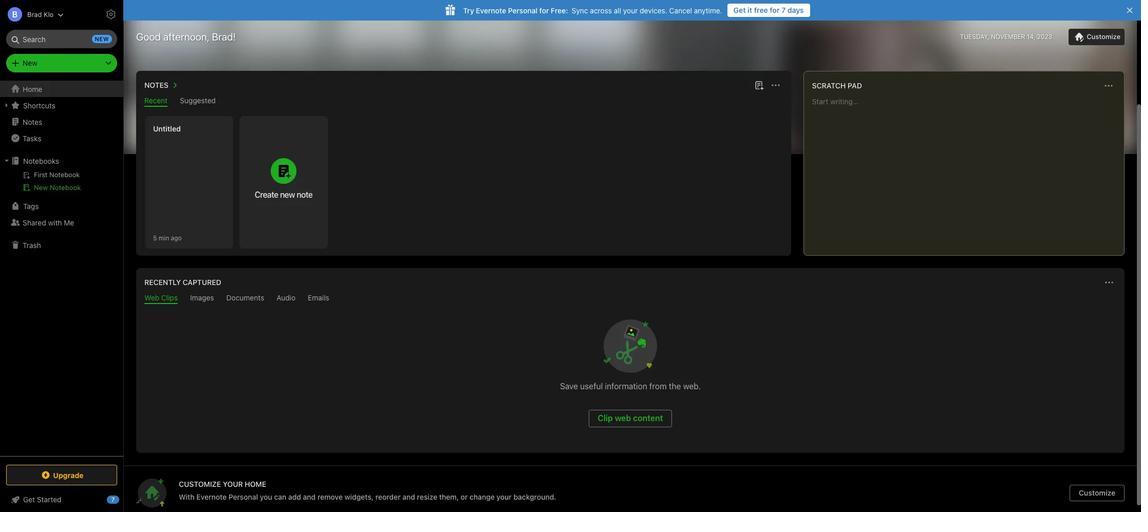Task type: vqa. For each thing, say whether or not it's contained in the screenshot.
Expand Tags icon
no



Task type: describe. For each thing, give the bounding box(es) containing it.
scratch
[[812, 81, 846, 90]]

Search text field
[[13, 30, 110, 48]]

good afternoon, brad!
[[136, 31, 236, 43]]

5
[[153, 234, 157, 242]]

notebooks link
[[0, 153, 123, 169]]

tuesday,
[[960, 33, 990, 41]]

web
[[144, 293, 159, 302]]

resize
[[417, 493, 438, 502]]

recently captured
[[144, 278, 221, 287]]

cancel
[[670, 6, 692, 15]]

notes link
[[0, 114, 123, 130]]

personal inside customize your home with evernote personal you can add and remove widgets, reorder and resize them, or change your background.
[[229, 493, 258, 502]]

7 inside button
[[782, 6, 786, 14]]

1 vertical spatial customize
[[1079, 489, 1116, 498]]

audio
[[277, 293, 296, 302]]

ago
[[171, 234, 182, 242]]

create
[[255, 190, 278, 199]]

your inside customize your home with evernote personal you can add and remove widgets, reorder and resize them, or change your background.
[[497, 493, 512, 502]]

new for new notebook
[[34, 183, 48, 192]]

recent tab
[[144, 96, 168, 107]]

information
[[605, 382, 648, 391]]

notebook
[[50, 183, 81, 192]]

Help and Learning task checklist field
[[0, 492, 123, 508]]

add
[[288, 493, 301, 502]]

1 vertical spatial customize button
[[1070, 485, 1125, 502]]

get it free for 7 days
[[734, 6, 804, 14]]

reorder
[[376, 493, 401, 502]]

shortcuts button
[[0, 97, 123, 114]]

try evernote personal for free: sync across all your devices. cancel anytime.
[[463, 6, 723, 15]]

good
[[136, 31, 161, 43]]

afternoon,
[[163, 31, 210, 43]]

trash link
[[0, 237, 123, 253]]

0 vertical spatial personal
[[508, 6, 538, 15]]

content
[[633, 414, 663, 423]]

documents tab
[[226, 293, 264, 304]]

background.
[[514, 493, 556, 502]]

emails tab
[[308, 293, 329, 304]]

new inside search box
[[95, 35, 109, 42]]

tuesday, november 14, 2023
[[960, 33, 1053, 41]]

1 horizontal spatial evernote
[[476, 6, 506, 15]]

5 min ago
[[153, 234, 182, 242]]

home
[[23, 85, 42, 93]]

Account field
[[0, 4, 64, 25]]

save
[[560, 382, 578, 391]]

click to collapse image
[[120, 493, 127, 506]]

7 inside help and learning task checklist field
[[111, 497, 115, 503]]

shared
[[23, 218, 46, 227]]

1 and from the left
[[303, 493, 316, 502]]

new notebook group
[[0, 169, 123, 198]]

with
[[179, 493, 195, 502]]

emails
[[308, 293, 329, 302]]

shared with me
[[23, 218, 74, 227]]

brad klo
[[27, 10, 54, 18]]

with
[[48, 218, 62, 227]]

documents
[[226, 293, 264, 302]]

2023
[[1038, 33, 1053, 41]]

settings image
[[105, 8, 117, 21]]

1 horizontal spatial your
[[623, 6, 638, 15]]

new notebook
[[34, 183, 81, 192]]

clip
[[598, 414, 613, 423]]

customize your home with evernote personal you can add and remove widgets, reorder and resize them, or change your background.
[[179, 480, 556, 502]]

notes button
[[142, 79, 181, 91]]

it
[[748, 6, 753, 14]]

recently captured button
[[142, 277, 221, 289]]

remove
[[318, 493, 343, 502]]

tasks
[[23, 134, 41, 143]]

web clips tab
[[144, 293, 178, 304]]

upgrade
[[53, 471, 84, 480]]

home
[[245, 480, 266, 489]]

tags button
[[0, 198, 123, 214]]

web
[[615, 414, 631, 423]]

2 and from the left
[[403, 493, 415, 502]]

for for free:
[[540, 6, 549, 15]]

all
[[614, 6, 621, 15]]

0 horizontal spatial more actions image
[[770, 79, 782, 91]]

suggested
[[180, 96, 216, 105]]

tree containing home
[[0, 81, 123, 456]]

0 vertical spatial customize
[[1087, 32, 1121, 41]]

trash
[[23, 241, 41, 250]]

suggested tab
[[180, 96, 216, 107]]

1 vertical spatial more actions image
[[1104, 277, 1116, 289]]

sync
[[572, 6, 588, 15]]

notes inside tree
[[23, 117, 42, 126]]

customize
[[179, 480, 221, 489]]

you
[[260, 493, 272, 502]]

upgrade button
[[6, 465, 117, 486]]

more actions field for recently captured
[[1103, 276, 1117, 290]]



Task type: locate. For each thing, give the bounding box(es) containing it.
free:
[[551, 6, 568, 15]]

your right 'change'
[[497, 493, 512, 502]]

for inside button
[[770, 6, 780, 14]]

new left note
[[280, 190, 295, 199]]

get for get it free for 7 days
[[734, 6, 746, 14]]

from
[[650, 382, 667, 391]]

untitled
[[153, 124, 181, 133]]

1 horizontal spatial new
[[280, 190, 295, 199]]

2 tab list from the top
[[138, 293, 1123, 304]]

0 horizontal spatial 7
[[111, 497, 115, 503]]

recent tab panel
[[136, 107, 791, 256]]

get left it
[[734, 6, 746, 14]]

home link
[[0, 81, 123, 97]]

get left started
[[23, 495, 35, 504]]

shared with me link
[[0, 214, 123, 231]]

create new note
[[255, 190, 313, 199]]

evernote
[[476, 6, 506, 15], [196, 493, 227, 502]]

1 horizontal spatial more actions image
[[1104, 277, 1116, 289]]

customize button
[[1069, 29, 1125, 45], [1070, 485, 1125, 502]]

notes up tasks
[[23, 117, 42, 126]]

devices.
[[640, 6, 668, 15]]

for left free:
[[540, 6, 549, 15]]

0 vertical spatial evernote
[[476, 6, 506, 15]]

get for get started
[[23, 495, 35, 504]]

try
[[463, 6, 474, 15]]

tab list
[[138, 96, 789, 107], [138, 293, 1123, 304]]

0 horizontal spatial get
[[23, 495, 35, 504]]

0 vertical spatial new
[[23, 59, 37, 67]]

note
[[297, 190, 313, 199]]

0 horizontal spatial notes
[[23, 117, 42, 126]]

1 tab list from the top
[[138, 96, 789, 107]]

the
[[669, 382, 681, 391]]

1 vertical spatial notes
[[23, 117, 42, 126]]

1 horizontal spatial notes
[[144, 81, 169, 89]]

your
[[623, 6, 638, 15], [497, 493, 512, 502]]

recent
[[144, 96, 168, 105]]

0 horizontal spatial for
[[540, 6, 549, 15]]

new notebook button
[[0, 181, 123, 194]]

More actions field
[[769, 78, 783, 93], [1102, 79, 1116, 93], [1103, 276, 1117, 290]]

0 vertical spatial more actions image
[[770, 79, 782, 91]]

personal down your
[[229, 493, 258, 502]]

0 vertical spatial new
[[95, 35, 109, 42]]

days
[[788, 6, 804, 14]]

notebooks
[[23, 157, 59, 165]]

and
[[303, 493, 316, 502], [403, 493, 415, 502]]

tags
[[23, 202, 39, 210]]

1 vertical spatial 7
[[111, 497, 115, 503]]

free
[[754, 6, 768, 14]]

get inside help and learning task checklist field
[[23, 495, 35, 504]]

get it free for 7 days button
[[728, 4, 810, 17]]

more actions field for scratch pad
[[1102, 79, 1116, 93]]

images tab
[[190, 293, 214, 304]]

tasks button
[[0, 130, 123, 146]]

notes up recent
[[144, 81, 169, 89]]

started
[[37, 495, 61, 504]]

and right add
[[303, 493, 316, 502]]

0 vertical spatial get
[[734, 6, 746, 14]]

save useful information from the web.
[[560, 382, 701, 391]]

evernote inside customize your home with evernote personal you can add and remove widgets, reorder and resize them, or change your background.
[[196, 493, 227, 502]]

0 vertical spatial 7
[[782, 6, 786, 14]]

me
[[64, 218, 74, 227]]

new
[[23, 59, 37, 67], [34, 183, 48, 192]]

more actions image
[[1103, 80, 1115, 92]]

get inside button
[[734, 6, 746, 14]]

klo
[[44, 10, 54, 18]]

1 vertical spatial tab list
[[138, 293, 1123, 304]]

tab list containing recent
[[138, 96, 789, 107]]

recently
[[144, 278, 181, 287]]

1 horizontal spatial get
[[734, 6, 746, 14]]

0 vertical spatial your
[[623, 6, 638, 15]]

scratch pad
[[812, 81, 862, 90]]

web.
[[683, 382, 701, 391]]

tab list containing web clips
[[138, 293, 1123, 304]]

1 horizontal spatial personal
[[508, 6, 538, 15]]

scratch pad button
[[810, 80, 862, 92]]

0 horizontal spatial personal
[[229, 493, 258, 502]]

1 vertical spatial personal
[[229, 493, 258, 502]]

14,
[[1027, 33, 1036, 41]]

and left resize
[[403, 493, 415, 502]]

new button
[[6, 54, 117, 72]]

min
[[159, 234, 169, 242]]

new up home
[[23, 59, 37, 67]]

1 for from the left
[[770, 6, 780, 14]]

clips
[[161, 293, 178, 302]]

captured
[[183, 278, 221, 287]]

new down the settings image
[[95, 35, 109, 42]]

personal
[[508, 6, 538, 15], [229, 493, 258, 502]]

notes inside button
[[144, 81, 169, 89]]

0 vertical spatial customize button
[[1069, 29, 1125, 45]]

2 for from the left
[[540, 6, 549, 15]]

brad!
[[212, 31, 236, 43]]

evernote down customize
[[196, 493, 227, 502]]

change
[[470, 493, 495, 502]]

1 vertical spatial your
[[497, 493, 512, 502]]

0 horizontal spatial and
[[303, 493, 316, 502]]

0 horizontal spatial new
[[95, 35, 109, 42]]

1 vertical spatial new
[[280, 190, 295, 199]]

pad
[[848, 81, 862, 90]]

tree
[[0, 81, 123, 456]]

for right free
[[770, 6, 780, 14]]

tab list for recently captured
[[138, 293, 1123, 304]]

across
[[590, 6, 612, 15]]

images
[[190, 293, 214, 302]]

get started
[[23, 495, 61, 504]]

1 horizontal spatial and
[[403, 493, 415, 502]]

web clips
[[144, 293, 178, 302]]

new search field
[[13, 30, 112, 48]]

1 vertical spatial new
[[34, 183, 48, 192]]

7 left click to collapse icon
[[111, 497, 115, 503]]

expand notebooks image
[[3, 157, 11, 165]]

your
[[223, 480, 243, 489]]

audio tab
[[277, 293, 296, 304]]

0 vertical spatial tab list
[[138, 96, 789, 107]]

tab list for notes
[[138, 96, 789, 107]]

them,
[[439, 493, 459, 502]]

clip web content button
[[589, 410, 672, 428]]

Start writing… text field
[[812, 97, 1124, 247]]

customize
[[1087, 32, 1121, 41], [1079, 489, 1116, 498]]

0 vertical spatial notes
[[144, 81, 169, 89]]

7
[[782, 6, 786, 14], [111, 497, 115, 503]]

new inside button
[[280, 190, 295, 199]]

7 left days
[[782, 6, 786, 14]]

1 horizontal spatial for
[[770, 6, 780, 14]]

widgets,
[[345, 493, 374, 502]]

for for 7
[[770, 6, 780, 14]]

create new note button
[[240, 116, 328, 249]]

web clips tab panel
[[136, 304, 1125, 453]]

more actions image
[[770, 79, 782, 91], [1104, 277, 1116, 289]]

your right 'all'
[[623, 6, 638, 15]]

new inside button
[[34, 183, 48, 192]]

1 horizontal spatial 7
[[782, 6, 786, 14]]

anytime.
[[694, 6, 723, 15]]

clip web content
[[598, 414, 663, 423]]

0 horizontal spatial your
[[497, 493, 512, 502]]

1 vertical spatial evernote
[[196, 493, 227, 502]]

0 horizontal spatial evernote
[[196, 493, 227, 502]]

notes
[[144, 81, 169, 89], [23, 117, 42, 126]]

can
[[274, 493, 286, 502]]

new for new
[[23, 59, 37, 67]]

new up tags
[[34, 183, 48, 192]]

or
[[461, 493, 468, 502]]

evernote right try at the top left
[[476, 6, 506, 15]]

useful
[[580, 382, 603, 391]]

get
[[734, 6, 746, 14], [23, 495, 35, 504]]

personal left free:
[[508, 6, 538, 15]]

november
[[992, 33, 1026, 41]]

new inside popup button
[[23, 59, 37, 67]]

1 vertical spatial get
[[23, 495, 35, 504]]



